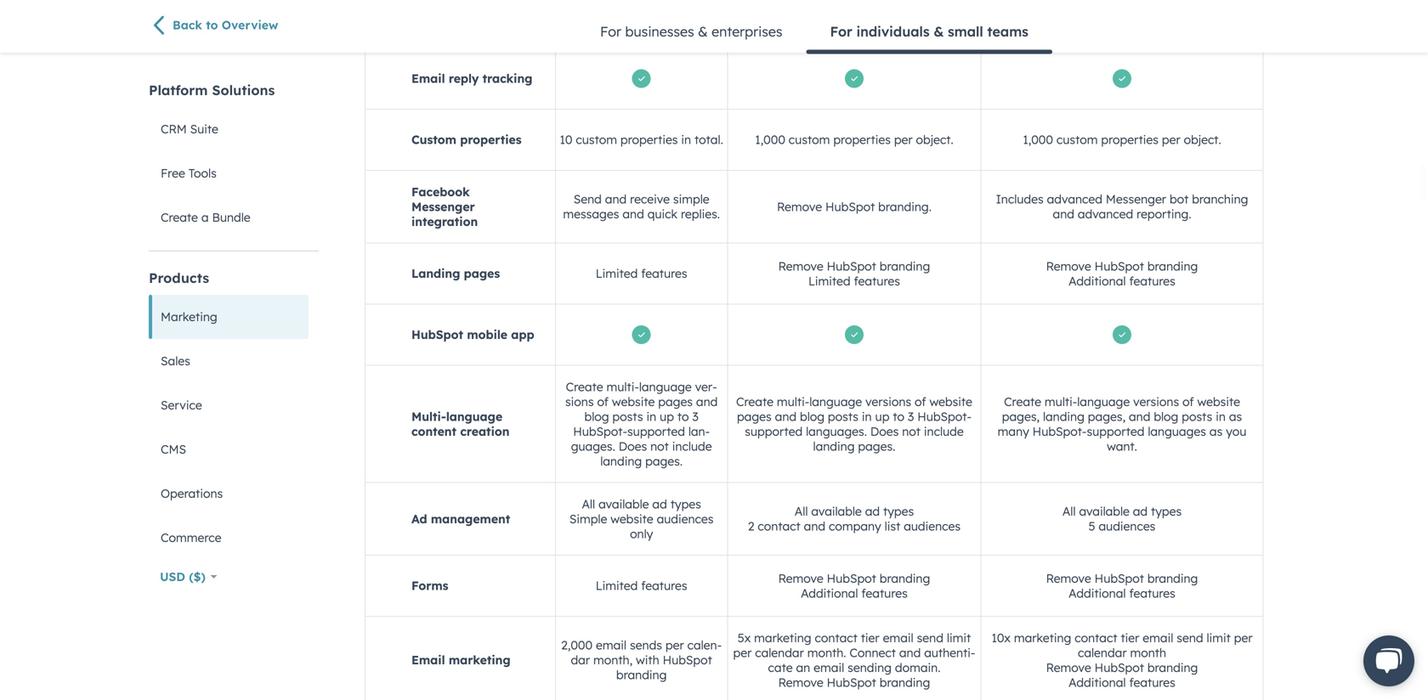 Task type: locate. For each thing, give the bounding box(es) containing it.
0 horizontal spatial 1,000
[[755, 132, 786, 147]]

send inside 5x marketing contact tier email send limit per calendar month. connect and authenticate an email sending domain. remove hubspot branding
[[917, 631, 944, 646]]

features down quick
[[641, 266, 688, 281]]

back
[[173, 18, 202, 33]]

1 limited from the left
[[609, 10, 647, 25]]

receive
[[630, 192, 670, 207]]

0 horizontal spatial limited
[[609, 10, 647, 25]]

create for create multi-language versions of website pages, landing pages, and blog posts in as many hubspot-supported languages as you want.
[[1004, 394, 1042, 409]]

versions inside create multi-language versions of website pages, landing pages, and blog posts in as many hubspot-supported languages as you want.
[[1134, 394, 1180, 409]]

1 content limited to email only from the left
[[561, 10, 722, 25]]

multi- for create multi-language versions of website pages and blog posts in up to 3 hubspot-supported languages. does not include landing pages.
[[607, 380, 639, 394]]

only left the small
[[912, 10, 935, 25]]

types inside all available ad types simple website audiences only
[[671, 497, 702, 512]]

hubspot- inside create multi-language versions of website pages and blog posts in up to 3 hubspot-supported languages. does not include landing pages.
[[573, 424, 628, 439]]

object. up branding. on the right top of page
[[916, 132, 954, 147]]

hubspot- for create multi-language versions of website pages and blog posts in up to 3 hubspot- supported languages. does not include landing pages.
[[918, 409, 972, 424]]

landing right many
[[1043, 409, 1085, 424]]

1 vertical spatial email
[[412, 653, 445, 668]]

of for create multi-language versions of website pages and blog posts in up to 3 hubspot- supported languages. does not include landing pages.
[[915, 394, 927, 409]]

multi-language content creation
[[412, 409, 510, 439]]

2 languages. from the left
[[806, 424, 867, 439]]

limited features
[[596, 266, 688, 281], [596, 579, 688, 594]]

blog for create multi-language versions of website pages and blog posts in up to 3 hubspot- supported languages. does not include landing pages.
[[800, 409, 825, 424]]

types inside all available ad types 5 audiences
[[1152, 504, 1182, 519]]

1 horizontal spatial languages.
[[806, 424, 867, 439]]

up for create multi-language versions of website pages and blog posts in up to 3 hubspot-supported languages. does not include landing pages.
[[660, 409, 674, 424]]

1 supported from the left
[[628, 424, 685, 439]]

contact inside the all available ad types 2 contact and company list audiences
[[758, 519, 801, 534]]

hubspot- inside create multi-language versions of website pages, landing pages, and blog posts in as many hubspot-supported languages as you want.
[[1033, 424, 1087, 439]]

create inside create multi-language versions of website pages and blog posts in up to 3 hubspot- supported languages. does not include landing pages.
[[737, 394, 774, 409]]

platform solutions
[[149, 82, 275, 99]]

include inside create multi-language versions of website pages and blog posts in up to 3 hubspot-supported languages. does not include landing pages.
[[673, 439, 712, 454]]

landing inside create multi-language versions of website pages and blog posts in up to 3 hubspot- supported languages. does not include landing pages.
[[814, 439, 855, 454]]

1 horizontal spatial limit
[[1207, 631, 1231, 646]]

versions inside create multi-language versions of website pages and blog posts in up to 3 hubspot-supported languages. does not include landing pages.
[[566, 380, 718, 409]]

0 vertical spatial email
[[412, 71, 445, 86]]

3 supported from the left
[[1087, 424, 1145, 439]]

0 horizontal spatial content limited to email only
[[561, 10, 722, 25]]

remove hubspot branding additional features
[[1047, 259, 1199, 289], [779, 571, 931, 601], [1047, 571, 1199, 601]]

remove hubspot branding additional features down includes advanced messenger bot branching and advanced reporting.
[[1047, 259, 1199, 289]]

1 horizontal spatial types
[[884, 504, 914, 519]]

hubspot-
[[918, 409, 972, 424], [573, 424, 628, 439], [1033, 424, 1087, 439]]

2 limit from the left
[[1207, 631, 1231, 646]]

1 horizontal spatial all
[[795, 504, 808, 519]]

website inside create multi-language versions of website pages and blog posts in up to 3 hubspot- supported languages. does not include landing pages.
[[930, 394, 973, 409]]

contact inside 5x marketing contact tier email send limit per calendar month. connect and authenticate an email sending domain. remove hubspot branding
[[815, 631, 858, 646]]

language inside create multi-language versions of website pages and blog posts in up to 3 hubspot-supported languages. does not include landing pages.
[[639, 380, 692, 394]]

available for company
[[812, 504, 862, 519]]

versions inside create multi-language versions of website pages and blog posts in up to 3 hubspot- supported languages. does not include landing pages.
[[866, 394, 912, 409]]

1 horizontal spatial blog
[[800, 409, 825, 424]]

0 horizontal spatial up
[[660, 409, 674, 424]]

website for create multi-language versions of website pages, landing pages, and blog posts in as many hubspot-supported languages as you want.
[[1198, 394, 1241, 409]]

pages for create multi-language versions of website pages and blog posts in up to 3 hubspot-supported languages. does not include landing pages.
[[658, 394, 693, 409]]

limited down remove hubspot branding.
[[809, 274, 851, 289]]

1 horizontal spatial only
[[699, 10, 722, 25]]

create multi-language versions of website pages and blog posts in up to 3 hubspot- supported languages. does not include landing pages.
[[737, 394, 973, 454]]

all for website
[[582, 497, 595, 512]]

create for create multi-language versions of website pages and blog posts in up to 3 hubspot- supported languages. does not include landing pages.
[[737, 394, 774, 409]]

hubspot- inside create multi-language versions of website pages and blog posts in up to 3 hubspot- supported languages. does not include landing pages.
[[918, 409, 972, 424]]

0 horizontal spatial content
[[561, 10, 606, 25]]

remove hubspot branding additional features down company
[[779, 571, 931, 601]]

1,000 up includes
[[1023, 132, 1054, 147]]

available down create multi-language versions of website pages and blog posts in up to 3 hubspot-supported languages. does not include landing pages.
[[599, 497, 649, 512]]

versions
[[566, 380, 718, 409], [866, 394, 912, 409], [1134, 394, 1180, 409]]

1 up from the left
[[660, 409, 674, 424]]

2 tier from the left
[[1121, 631, 1140, 646]]

send up domain.
[[917, 631, 944, 646]]

& inside "for individuals & small teams" link
[[934, 23, 944, 40]]

not inside create multi-language versions of website pages and blog posts in up to 3 hubspot- supported languages. does not include landing pages.
[[903, 424, 921, 439]]

email inside 2,000 email sends per calendar month, with hubspot branding
[[596, 638, 627, 653]]

1 content from the left
[[561, 10, 606, 25]]

properties up includes advanced messenger bot branching and advanced reporting.
[[1102, 132, 1159, 147]]

2 for from the left
[[831, 23, 853, 40]]

0 horizontal spatial not
[[651, 439, 669, 454]]

all
[[582, 497, 595, 512], [795, 504, 808, 519], [1063, 504, 1076, 519]]

0 horizontal spatial supported
[[628, 424, 685, 439]]

email left reply on the left
[[412, 71, 445, 86]]

0 horizontal spatial custom
[[576, 132, 617, 147]]

types inside the all available ad types 2 contact and company list audiences
[[884, 504, 914, 519]]

0 vertical spatial limited features
[[596, 266, 688, 281]]

0 horizontal spatial calendar
[[571, 638, 722, 668]]

types
[[671, 497, 702, 512], [884, 504, 914, 519], [1152, 504, 1182, 519]]

calendar inside 5x marketing contact tier email send limit per calendar month. connect and authenticate an email sending domain. remove hubspot branding
[[755, 646, 804, 661]]

1 horizontal spatial does
[[871, 424, 899, 439]]

posts inside create multi-language versions of website pages and blog posts in up to 3 hubspot- supported languages. does not include landing pages.
[[828, 409, 859, 424]]

ad left list
[[866, 504, 880, 519]]

hubspot inside remove hubspot branding limited features
[[827, 259, 877, 274]]

0 horizontal spatial blog
[[585, 409, 609, 424]]

2 posts from the left
[[828, 409, 859, 424]]

content
[[561, 10, 606, 25], [774, 10, 818, 25]]

available down want.
[[1080, 504, 1130, 519]]

up inside create multi-language versions of website pages and blog posts in up to 3 hubspot-supported languages. does not include landing pages.
[[660, 409, 674, 424]]

1 horizontal spatial landing
[[814, 439, 855, 454]]

1,000 custom properties per object.
[[755, 132, 954, 147], [1023, 132, 1222, 147]]

1 1,000 custom properties per object. from the left
[[755, 132, 954, 147]]

ad right 5
[[1133, 504, 1148, 519]]

1 horizontal spatial 1,000 custom properties per object.
[[1023, 132, 1222, 147]]

all for contact
[[795, 504, 808, 519]]

posts inside create multi-language versions of website pages, landing pages, and blog posts in as many hubspot-supported languages as you want.
[[1182, 409, 1213, 424]]

1 limit from the left
[[947, 631, 971, 646]]

posts
[[613, 409, 643, 424], [828, 409, 859, 424], [1182, 409, 1213, 424]]

2 up from the left
[[876, 409, 890, 424]]

multi-
[[607, 380, 639, 394], [777, 394, 810, 409], [1045, 394, 1078, 409]]

2 horizontal spatial calendar
[[1078, 646, 1127, 661]]

2 horizontal spatial audiences
[[1099, 519, 1156, 534]]

up inside create multi-language versions of website pages and blog posts in up to 3 hubspot- supported languages. does not include landing pages.
[[876, 409, 890, 424]]

3 inside create multi-language versions of website pages and blog posts in up to 3 hubspot-supported languages. does not include landing pages.
[[693, 409, 699, 424]]

limited features for remove hubspot branding limited features
[[596, 266, 688, 281]]

1 horizontal spatial &
[[934, 23, 944, 40]]

2 horizontal spatial hubspot-
[[1033, 424, 1087, 439]]

supported inside create multi-language versions of website pages and blog posts in up to 3 hubspot- supported languages. does not include landing pages.
[[745, 424, 803, 439]]

features inside the 10x marketing contact tier email send limit per calendar month remove hubspot branding additional features
[[1130, 676, 1176, 690]]

all available ad types 5 audiences
[[1063, 504, 1182, 534]]

limit inside the 10x marketing contact tier email send limit per calendar month remove hubspot branding additional features
[[1207, 631, 1231, 646]]

language inside create multi-language versions of website pages and blog posts in up to 3 hubspot- supported languages. does not include landing pages.
[[810, 394, 863, 409]]

email for email reply tracking
[[412, 71, 445, 86]]

landing
[[1043, 409, 1085, 424], [814, 439, 855, 454], [601, 454, 642, 469]]

3 of from the left
[[1183, 394, 1195, 409]]

0 horizontal spatial limit
[[947, 631, 971, 646]]

10
[[560, 132, 573, 147]]

all inside all available ad types 5 audiences
[[1063, 504, 1076, 519]]

3
[[693, 409, 699, 424], [908, 409, 914, 424]]

0 horizontal spatial send
[[917, 631, 944, 646]]

language
[[639, 380, 692, 394], [810, 394, 863, 409], [1078, 394, 1130, 409], [446, 409, 503, 424]]

0 horizontal spatial available
[[599, 497, 649, 512]]

send inside the 10x marketing contact tier email send limit per calendar month remove hubspot branding additional features
[[1177, 631, 1204, 646]]

remove inside the 10x marketing contact tier email send limit per calendar month remove hubspot branding additional features
[[1047, 661, 1092, 676]]

audiences right list
[[904, 519, 961, 534]]

3 for create multi-language versions of website pages and blog posts in up to 3 hubspot-supported languages. does not include landing pages.
[[693, 409, 699, 424]]

commerce link
[[149, 516, 309, 560]]

0 horizontal spatial does
[[619, 439, 647, 454]]

limited features down quick
[[596, 266, 688, 281]]

1 horizontal spatial object.
[[1184, 132, 1222, 147]]

landing for create multi-language versions of website pages and blog posts in up to 3 hubspot- supported languages. does not include landing pages.
[[814, 439, 855, 454]]

calendar inside the 10x marketing contact tier email send limit per calendar month remove hubspot branding additional features
[[1078, 646, 1127, 661]]

2 horizontal spatial versions
[[1134, 394, 1180, 409]]

usd ($)
[[160, 570, 206, 585]]

0 horizontal spatial messenger
[[412, 199, 475, 214]]

not inside create multi-language versions of website pages and blog posts in up to 3 hubspot-supported languages. does not include landing pages.
[[651, 439, 669, 454]]

1 horizontal spatial custom
[[789, 132, 830, 147]]

pages. up the all available ad types 2 contact and company list audiences
[[858, 439, 896, 454]]

operations link
[[149, 472, 309, 516]]

remove hubspot branding.
[[777, 199, 932, 214]]

2 horizontal spatial ad
[[1133, 504, 1148, 519]]

pages. inside create multi-language versions of website pages and blog posts in up to 3 hubspot- supported languages. does not include landing pages.
[[858, 439, 896, 454]]

1 horizontal spatial available
[[812, 504, 862, 519]]

limited down messages on the left top of the page
[[596, 266, 638, 281]]

1 object. from the left
[[916, 132, 954, 147]]

0 horizontal spatial landing
[[601, 454, 642, 469]]

email
[[665, 10, 696, 25], [878, 10, 909, 25], [883, 631, 914, 646], [1143, 631, 1174, 646], [596, 638, 627, 653], [814, 661, 845, 676]]

email down forms
[[412, 653, 445, 668]]

2 pages, from the left
[[1088, 409, 1126, 424]]

contact for authenticate
[[815, 631, 858, 646]]

include for create multi-language versions of website pages and blog posts in up to 3 hubspot- supported languages. does not include landing pages.
[[924, 424, 964, 439]]

landing pages
[[412, 266, 500, 281]]

features down remove hubspot branding.
[[854, 274, 901, 289]]

and
[[605, 192, 627, 207], [623, 207, 644, 222], [1053, 207, 1075, 222], [696, 394, 718, 409], [775, 409, 797, 424], [1129, 409, 1151, 424], [804, 519, 826, 534], [900, 646, 921, 661]]

and inside includes advanced messenger bot branching and advanced reporting.
[[1053, 207, 1075, 222]]

1 horizontal spatial pages,
[[1088, 409, 1126, 424]]

1 horizontal spatial of
[[915, 394, 927, 409]]

creation
[[460, 424, 510, 439]]

multi- inside create multi-language versions of website pages, landing pages, and blog posts in as many hubspot-supported languages as you want.
[[1045, 394, 1078, 409]]

1 for from the left
[[600, 23, 622, 40]]

2 email from the top
[[412, 653, 445, 668]]

0 horizontal spatial object.
[[916, 132, 954, 147]]

1 horizontal spatial 3
[[908, 409, 914, 424]]

limit for authenticate
[[947, 631, 971, 646]]

0 horizontal spatial for
[[600, 23, 622, 40]]

website for create multi-language versions of website pages and blog posts in up to 3 hubspot-supported languages. does not include landing pages.
[[612, 394, 655, 409]]

calendar for branding
[[1078, 646, 1127, 661]]

landing up all available ad types simple website audiences only at the left of page
[[601, 454, 642, 469]]

1 custom from the left
[[576, 132, 617, 147]]

1 horizontal spatial supported
[[745, 424, 803, 439]]

object. up "branching"
[[1184, 132, 1222, 147]]

posts for create multi-language versions of website pages and blog posts in up to 3 hubspot-supported languages. does not include landing pages.
[[613, 409, 643, 424]]

per inside 5x marketing contact tier email send limit per calendar month. connect and authenticate an email sending domain. remove hubspot branding
[[734, 646, 752, 661]]

messenger up landing
[[412, 199, 475, 214]]

advanced
[[1047, 192, 1103, 207], [1078, 207, 1134, 222]]

hubspot- for create multi-language versions of website pages and blog posts in up to 3 hubspot-supported languages. does not include landing pages.
[[573, 424, 628, 439]]

0 horizontal spatial contact
[[758, 519, 801, 534]]

1 blog from the left
[[585, 409, 609, 424]]

1 & from the left
[[698, 23, 708, 40]]

0 horizontal spatial only
[[630, 527, 653, 542]]

company
[[829, 519, 882, 534]]

0 horizontal spatial versions
[[566, 380, 718, 409]]

2 horizontal spatial marketing
[[1015, 631, 1072, 646]]

available inside all available ad types 5 audiences
[[1080, 504, 1130, 519]]

messenger left bot
[[1106, 192, 1167, 207]]

as left you
[[1210, 424, 1223, 439]]

properties right custom
[[460, 132, 522, 147]]

0 horizontal spatial 3
[[693, 409, 699, 424]]

1 horizontal spatial not
[[903, 424, 921, 439]]

multi- inside create multi-language versions of website pages and blog posts in up to 3 hubspot-supported languages. does not include landing pages.
[[607, 380, 639, 394]]

as right the languages
[[1230, 409, 1243, 424]]

landing up the all available ad types 2 contact and company list audiences
[[814, 439, 855, 454]]

landing inside create multi-language versions of website pages, landing pages, and blog posts in as many hubspot-supported languages as you want.
[[1043, 409, 1085, 424]]

features down month
[[1130, 676, 1176, 690]]

1 tier from the left
[[861, 631, 880, 646]]

1 horizontal spatial content
[[774, 10, 818, 25]]

3 inside create multi-language versions of website pages and blog posts in up to 3 hubspot- supported languages. does not include landing pages.
[[908, 409, 914, 424]]

replies.
[[681, 207, 720, 222]]

remove
[[777, 199, 822, 214], [779, 259, 824, 274], [1047, 259, 1092, 274], [779, 571, 824, 586], [1047, 571, 1092, 586], [1047, 661, 1092, 676], [779, 676, 824, 690]]

ad inside all available ad types 5 audiences
[[1133, 504, 1148, 519]]

1 horizontal spatial as
[[1230, 409, 1243, 424]]

website for create multi-language versions of website pages and blog posts in up to 3 hubspot- supported languages. does not include landing pages.
[[930, 394, 973, 409]]

marketing inside 5x marketing contact tier email send limit per calendar month. connect and authenticate an email sending domain. remove hubspot branding
[[755, 631, 812, 646]]

1 languages. from the left
[[571, 424, 710, 454]]

0 horizontal spatial 1,000 custom properties per object.
[[755, 132, 954, 147]]

0 horizontal spatial include
[[673, 439, 712, 454]]

marketing for authenticate
[[755, 631, 812, 646]]

custom up remove hubspot branding.
[[789, 132, 830, 147]]

1 horizontal spatial hubspot-
[[918, 409, 972, 424]]

1 properties from the left
[[460, 132, 522, 147]]

of for create multi-language versions of website pages and blog posts in up to 3 hubspot-supported languages. does not include landing pages.
[[597, 394, 609, 409]]

for left businesses
[[600, 23, 622, 40]]

not for create multi-language versions of website pages and blog posts in up to 3 hubspot-supported languages. does not include landing pages.
[[651, 439, 669, 454]]

remove hubspot branding limited features
[[779, 259, 931, 289]]

limited for remove hubspot branding additional features
[[596, 579, 638, 594]]

10 custom properties in total.
[[560, 132, 724, 147]]

ad
[[412, 512, 427, 527]]

&
[[698, 23, 708, 40], [934, 23, 944, 40]]

2 horizontal spatial supported
[[1087, 424, 1145, 439]]

supported inside create multi-language versions of website pages and blog posts in up to 3 hubspot-supported languages. does not include landing pages.
[[628, 424, 685, 439]]

audiences right 5
[[1099, 519, 1156, 534]]

1,000 right total.
[[755, 132, 786, 147]]

0 horizontal spatial pages.
[[646, 454, 683, 469]]

languages. for create multi-language versions of website pages and blog posts in up to 3 hubspot-supported languages. does not include landing pages.
[[571, 424, 710, 454]]

solutions
[[212, 82, 275, 99]]

0 horizontal spatial pages,
[[1003, 409, 1040, 424]]

pages inside create multi-language versions of website pages and blog posts in up to 3 hubspot- supported languages. does not include landing pages.
[[737, 409, 772, 424]]

content limited to email only
[[561, 10, 722, 25], [774, 10, 935, 25]]

1 vertical spatial limited features
[[596, 579, 688, 594]]

languages. inside create multi-language versions of website pages and blog posts in up to 3 hubspot-supported languages. does not include landing pages.
[[571, 424, 710, 454]]

quick
[[648, 207, 678, 222]]

create a bundle link
[[149, 196, 309, 240]]

messenger inside facebook messenger integration
[[412, 199, 475, 214]]

1 limited features from the top
[[596, 266, 688, 281]]

posts inside create multi-language versions of website pages and blog posts in up to 3 hubspot-supported languages. does not include landing pages.
[[613, 409, 643, 424]]

overview
[[222, 18, 278, 33]]

includes
[[996, 192, 1044, 207]]

1 horizontal spatial messenger
[[1106, 192, 1167, 207]]

0 horizontal spatial &
[[698, 23, 708, 40]]

1 horizontal spatial marketing
[[755, 631, 812, 646]]

audiences inside all available ad types 5 audiences
[[1099, 519, 1156, 534]]

many
[[998, 424, 1030, 439]]

2 3 from the left
[[908, 409, 914, 424]]

month
[[1131, 646, 1167, 661]]

2 supported from the left
[[745, 424, 803, 439]]

pages. up all available ad types simple website audiences only at the left of page
[[646, 454, 683, 469]]

in inside create multi-language versions of website pages and blog posts in up to 3 hubspot- supported languages. does not include landing pages.
[[862, 409, 872, 424]]

10x
[[992, 631, 1011, 646]]

2 horizontal spatial custom
[[1057, 132, 1098, 147]]

only inside all available ad types simple website audiences only
[[630, 527, 653, 542]]

features up sends
[[641, 579, 688, 594]]

custom
[[412, 132, 457, 147]]

all inside all available ad types simple website audiences only
[[582, 497, 595, 512]]

features down the reporting.
[[1130, 274, 1176, 289]]

1 send from the left
[[917, 631, 944, 646]]

2
[[748, 519, 755, 534]]

2 of from the left
[[915, 394, 927, 409]]

for individuals & small teams
[[831, 23, 1029, 40]]

only right 'simple'
[[630, 527, 653, 542]]

does
[[871, 424, 899, 439], [619, 439, 647, 454]]

3 blog from the left
[[1154, 409, 1179, 424]]

0 horizontal spatial ad
[[653, 497, 667, 512]]

multi- for create multi-language versions of website pages and blog posts in up to 3 hubspot- supported languages. does not include landing pages.
[[777, 394, 810, 409]]

0 horizontal spatial of
[[597, 394, 609, 409]]

& right businesses
[[698, 23, 708, 40]]

ad inside the all available ad types 2 contact and company list audiences
[[866, 504, 880, 519]]

1 1,000 from the left
[[755, 132, 786, 147]]

send right month
[[1177, 631, 1204, 646]]

2 horizontal spatial pages
[[737, 409, 772, 424]]

website inside all available ad types simple website audiences only
[[611, 512, 654, 527]]

1 horizontal spatial send
[[1177, 631, 1204, 646]]

landing inside create multi-language versions of website pages and blog posts in up to 3 hubspot-supported languages. does not include landing pages.
[[601, 454, 642, 469]]

limited up sends
[[596, 579, 638, 594]]

3 posts from the left
[[1182, 409, 1213, 424]]

pages. for create multi-language versions of website pages and blog posts in up to 3 hubspot- supported languages. does not include landing pages.
[[858, 439, 896, 454]]

platform solutions element
[[149, 81, 319, 240]]

1,000 custom properties per object. up includes advanced messenger bot branching and advanced reporting.
[[1023, 132, 1222, 147]]

authenticate
[[768, 646, 976, 676]]

messenger
[[1106, 192, 1167, 207], [412, 199, 475, 214]]

properties
[[460, 132, 522, 147], [621, 132, 678, 147], [834, 132, 891, 147], [1102, 132, 1159, 147]]

1 horizontal spatial contact
[[815, 631, 858, 646]]

limit right month
[[1207, 631, 1231, 646]]

remove hubspot branding additional features for remove hubspot branding limited features
[[1047, 259, 1199, 289]]

1 horizontal spatial calendar
[[755, 646, 804, 661]]

1 horizontal spatial up
[[876, 409, 890, 424]]

ad right 'simple'
[[653, 497, 667, 512]]

1 horizontal spatial 1,000
[[1023, 132, 1054, 147]]

does inside create multi-language versions of website pages and blog posts in up to 3 hubspot- supported languages. does not include landing pages.
[[871, 424, 899, 439]]

0 horizontal spatial hubspot-
[[573, 424, 628, 439]]

branding inside the 10x marketing contact tier email send limit per calendar month remove hubspot branding additional features
[[1148, 661, 1199, 676]]

properties up remove hubspot branding.
[[834, 132, 891, 147]]

available inside the all available ad types 2 contact and company list audiences
[[812, 504, 862, 519]]

available inside all available ad types simple website audiences only
[[599, 497, 649, 512]]

1 horizontal spatial for
[[831, 23, 853, 40]]

tracking
[[483, 71, 533, 86]]

tier inside the 10x marketing contact tier email send limit per calendar month remove hubspot branding additional features
[[1121, 631, 1140, 646]]

& for individuals
[[934, 23, 944, 40]]

tier for authenticate
[[861, 631, 880, 646]]

2 horizontal spatial contact
[[1075, 631, 1118, 646]]

tier inside 5x marketing contact tier email send limit per calendar month. connect and authenticate an email sending domain. remove hubspot branding
[[861, 631, 880, 646]]

up for create multi-language versions of website pages and blog posts in up to 3 hubspot- supported languages. does not include landing pages.
[[876, 409, 890, 424]]

1 horizontal spatial limited
[[822, 10, 860, 25]]

of inside create multi-language versions of website pages, landing pages, and blog posts in as many hubspot-supported languages as you want.
[[1183, 394, 1195, 409]]

website inside create multi-language versions of website pages and blog posts in up to 3 hubspot-supported languages. does not include landing pages.
[[612, 394, 655, 409]]

navigation
[[577, 11, 1053, 54]]

3 properties from the left
[[834, 132, 891, 147]]

send for branding
[[1177, 631, 1204, 646]]

blog
[[585, 409, 609, 424], [800, 409, 825, 424], [1154, 409, 1179, 424]]

supported
[[628, 424, 685, 439], [745, 424, 803, 439], [1087, 424, 1145, 439]]

4 properties from the left
[[1102, 132, 1159, 147]]

2 & from the left
[[934, 23, 944, 40]]

2 horizontal spatial of
[[1183, 394, 1195, 409]]

simple
[[673, 192, 710, 207]]

website for all available ad types simple website audiences only
[[611, 512, 654, 527]]

custom right 10 in the left top of the page
[[576, 132, 617, 147]]

of for create multi-language versions of website pages, landing pages, and blog posts in as many hubspot-supported languages as you want.
[[1183, 394, 1195, 409]]

limit left 10x on the right of page
[[947, 631, 971, 646]]

for for for businesses & enterprises
[[600, 23, 622, 40]]

1 horizontal spatial include
[[924, 424, 964, 439]]

supported for create multi-language versions of website pages and blog posts in up to 3 hubspot- supported languages. does not include landing pages.
[[745, 424, 803, 439]]

limited features up sends
[[596, 579, 688, 594]]

1 posts from the left
[[613, 409, 643, 424]]

audiences inside the all available ad types 2 contact and company list audiences
[[904, 519, 961, 534]]

& inside for businesses & enterprises link
[[698, 23, 708, 40]]

create inside create multi-language versions of website pages and blog posts in up to 3 hubspot-supported languages. does not include landing pages.
[[566, 380, 603, 394]]

create inside platform solutions element
[[161, 210, 198, 225]]

1 horizontal spatial versions
[[866, 394, 912, 409]]

advanced left the reporting.
[[1078, 207, 1134, 222]]

of
[[597, 394, 609, 409], [915, 394, 927, 409], [1183, 394, 1195, 409]]

for left individuals
[[831, 23, 853, 40]]

language inside create multi-language versions of website pages, landing pages, and blog posts in as many hubspot-supported languages as you want.
[[1078, 394, 1130, 409]]

custom up includes advanced messenger bot branching and advanced reporting.
[[1057, 132, 1098, 147]]

marketing link
[[149, 295, 309, 339]]

0 horizontal spatial audiences
[[657, 512, 714, 527]]

hubspot inside 5x marketing contact tier email send limit per calendar month. connect and authenticate an email sending domain. remove hubspot branding
[[827, 676, 877, 690]]

2 send from the left
[[1177, 631, 1204, 646]]

per inside 2,000 email sends per calendar month, with hubspot branding
[[666, 638, 684, 653]]

cms
[[161, 442, 186, 457]]

of inside create multi-language versions of website pages and blog posts in up to 3 hubspot- supported languages. does not include landing pages.
[[915, 394, 927, 409]]

multi- inside create multi-language versions of website pages and blog posts in up to 3 hubspot- supported languages. does not include landing pages.
[[777, 394, 810, 409]]

all available ad types 2 contact and company list audiences
[[748, 504, 961, 534]]

versions for create multi-language versions of website pages and blog posts in up to 3 hubspot- supported languages. does not include landing pages.
[[866, 394, 912, 409]]

in
[[682, 132, 692, 147], [647, 409, 657, 424], [862, 409, 872, 424], [1216, 409, 1226, 424]]

1 horizontal spatial pages.
[[858, 439, 896, 454]]

posts for create multi-language versions of website pages and blog posts in up to 3 hubspot- supported languages. does not include landing pages.
[[828, 409, 859, 424]]

branding
[[880, 259, 931, 274], [1148, 259, 1199, 274], [880, 571, 931, 586], [1148, 571, 1199, 586], [1148, 661, 1199, 676], [617, 668, 667, 683], [880, 676, 931, 690]]

0 horizontal spatial types
[[671, 497, 702, 512]]

10x marketing contact tier email send limit per calendar month remove hubspot branding additional features
[[992, 631, 1253, 690]]

1 horizontal spatial multi-
[[777, 394, 810, 409]]

available left list
[[812, 504, 862, 519]]

crm suite link
[[149, 107, 309, 151]]

2 horizontal spatial multi-
[[1045, 394, 1078, 409]]

0 horizontal spatial multi-
[[607, 380, 639, 394]]

include inside create multi-language versions of website pages and blog posts in up to 3 hubspot- supported languages. does not include landing pages.
[[924, 424, 964, 439]]

2 blog from the left
[[800, 409, 825, 424]]

features
[[641, 266, 688, 281], [854, 274, 901, 289], [1130, 274, 1176, 289], [641, 579, 688, 594], [862, 586, 908, 601], [1130, 586, 1176, 601], [1130, 676, 1176, 690]]

month,
[[594, 653, 633, 668]]

1 horizontal spatial tier
[[1121, 631, 1140, 646]]

ad inside all available ad types simple website audiences only
[[653, 497, 667, 512]]

1 horizontal spatial ad
[[866, 504, 880, 519]]

1 horizontal spatial pages
[[658, 394, 693, 409]]

2 horizontal spatial available
[[1080, 504, 1130, 519]]

& left the small
[[934, 23, 944, 40]]

1 email from the top
[[412, 71, 445, 86]]

create for create a bundle
[[161, 210, 198, 225]]

1,000 custom properties per object. up remove hubspot branding.
[[755, 132, 954, 147]]

pages inside create multi-language versions of website pages and blog posts in up to 3 hubspot-supported languages. does not include landing pages.
[[658, 394, 693, 409]]

remove hubspot branding additional features down 5
[[1047, 571, 1199, 601]]

only right businesses
[[699, 10, 722, 25]]

2 horizontal spatial blog
[[1154, 409, 1179, 424]]

for businesses & enterprises link
[[577, 11, 807, 52]]

0 horizontal spatial pages
[[464, 266, 500, 281]]

suite
[[190, 122, 218, 137]]

1 3 from the left
[[693, 409, 699, 424]]

2 horizontal spatial landing
[[1043, 409, 1085, 424]]

0 horizontal spatial all
[[582, 497, 595, 512]]

properties up the receive
[[621, 132, 678, 147]]

2 horizontal spatial all
[[1063, 504, 1076, 519]]

pages. inside create multi-language versions of website pages and blog posts in up to 3 hubspot-supported languages. does not include landing pages.
[[646, 454, 683, 469]]

simple
[[570, 512, 608, 527]]

2 horizontal spatial posts
[[1182, 409, 1213, 424]]

1 of from the left
[[597, 394, 609, 409]]

create inside create multi-language versions of website pages, landing pages, and blog posts in as many hubspot-supported languages as you want.
[[1004, 394, 1042, 409]]

website inside create multi-language versions of website pages, landing pages, and blog posts in as many hubspot-supported languages as you want.
[[1198, 394, 1241, 409]]

pages.
[[858, 439, 896, 454], [646, 454, 683, 469]]

features up month
[[1130, 586, 1176, 601]]

per inside the 10x marketing contact tier email send limit per calendar month remove hubspot branding additional features
[[1235, 631, 1253, 646]]

1 horizontal spatial audiences
[[904, 519, 961, 534]]

include for create multi-language versions of website pages and blog posts in up to 3 hubspot-supported languages. does not include landing pages.
[[673, 439, 712, 454]]

0 horizontal spatial posts
[[613, 409, 643, 424]]

audiences left 2
[[657, 512, 714, 527]]

of inside create multi-language versions of website pages and blog posts in up to 3 hubspot-supported languages. does not include landing pages.
[[597, 394, 609, 409]]

as
[[1230, 409, 1243, 424], [1210, 424, 1223, 439]]

1 horizontal spatial content limited to email only
[[774, 10, 935, 25]]

2 limited features from the top
[[596, 579, 688, 594]]

0 horizontal spatial tier
[[861, 631, 880, 646]]



Task type: vqa. For each thing, say whether or not it's contained in the screenshot.
the and within the ABM TOOLS AND AUTOMATION
no



Task type: describe. For each thing, give the bounding box(es) containing it.
free
[[161, 166, 185, 181]]

language for create multi-language versions of website pages and blog posts in up to 3 hubspot- supported languages. does not include landing pages.
[[810, 394, 863, 409]]

3 custom from the left
[[1057, 132, 1098, 147]]

small
[[948, 23, 984, 40]]

and inside 5x marketing contact tier email send limit per calendar month. connect and authenticate an email sending domain. remove hubspot branding
[[900, 646, 921, 661]]

all available ad types simple website audiences only
[[570, 497, 714, 542]]

landing
[[412, 266, 460, 281]]

operations
[[161, 486, 223, 501]]

send
[[574, 192, 602, 207]]

5
[[1089, 519, 1096, 534]]

limited for remove hubspot branding limited features
[[596, 266, 638, 281]]

0 horizontal spatial as
[[1210, 424, 1223, 439]]

branding inside 5x marketing contact tier email send limit per calendar month. connect and authenticate an email sending domain. remove hubspot branding
[[880, 676, 931, 690]]

includes advanced messenger bot branching and advanced reporting.
[[996, 192, 1249, 222]]

sending
[[848, 661, 892, 676]]

language for create multi-language versions of website pages and blog posts in up to 3 hubspot-supported languages. does not include landing pages.
[[639, 380, 692, 394]]

and inside create multi-language versions of website pages and blog posts in up to 3 hubspot- supported languages. does not include landing pages.
[[775, 409, 797, 424]]

month.
[[808, 646, 847, 661]]

advanced right includes
[[1047, 192, 1103, 207]]

send and receive simple messages and quick replies.
[[563, 192, 720, 222]]

supported for create multi-language versions of website pages and blog posts in up to 3 hubspot-supported languages. does not include landing pages.
[[628, 424, 685, 439]]

create a bundle
[[161, 210, 251, 225]]

reporting.
[[1137, 207, 1192, 222]]

and inside create multi-language versions of website pages and blog posts in up to 3 hubspot-supported languages. does not include landing pages.
[[696, 394, 718, 409]]

blog for create multi-language versions of website pages and blog posts in up to 3 hubspot-supported languages. does not include landing pages.
[[585, 409, 609, 424]]

not for create multi-language versions of website pages and blog posts in up to 3 hubspot- supported languages. does not include landing pages.
[[903, 424, 921, 439]]

sends
[[630, 638, 663, 653]]

pages. for create multi-language versions of website pages and blog posts in up to 3 hubspot-supported languages. does not include landing pages.
[[646, 454, 683, 469]]

& for businesses
[[698, 23, 708, 40]]

all for audiences
[[1063, 504, 1076, 519]]

branding inside remove hubspot branding limited features
[[880, 259, 931, 274]]

branding.
[[879, 199, 932, 214]]

a
[[201, 210, 209, 225]]

navigation containing for businesses & enterprises
[[577, 11, 1053, 54]]

2 properties from the left
[[621, 132, 678, 147]]

sales link
[[149, 339, 309, 384]]

versions for create multi-language versions of website pages and blog posts in up to 3 hubspot-supported languages. does not include landing pages.
[[566, 380, 718, 409]]

create multi-language versions of website pages and blog posts in up to 3 hubspot-supported languages. does not include landing pages.
[[566, 380, 718, 469]]

back to overview
[[173, 18, 278, 33]]

remove inside remove hubspot branding limited features
[[779, 259, 824, 274]]

2 object. from the left
[[1184, 132, 1222, 147]]

domain.
[[895, 661, 941, 676]]

calendar inside 2,000 email sends per calendar month, with hubspot branding
[[571, 638, 722, 668]]

sales
[[161, 354, 190, 369]]

list
[[885, 519, 901, 534]]

email reply tracking
[[412, 71, 533, 86]]

2 limited from the left
[[822, 10, 860, 25]]

platform
[[149, 82, 208, 99]]

reply
[[449, 71, 479, 86]]

email inside the 10x marketing contact tier email send limit per calendar month remove hubspot branding additional features
[[1143, 631, 1174, 646]]

products
[[149, 270, 209, 287]]

custom properties
[[412, 132, 522, 147]]

products element
[[149, 269, 319, 560]]

want.
[[1107, 439, 1138, 454]]

service link
[[149, 384, 309, 428]]

remove inside 5x marketing contact tier email send limit per calendar month. connect and authenticate an email sending domain. remove hubspot branding
[[779, 676, 824, 690]]

languages
[[1148, 424, 1207, 439]]

2,000
[[561, 638, 593, 653]]

crm
[[161, 122, 187, 137]]

cms link
[[149, 428, 309, 472]]

does for create multi-language versions of website pages and blog posts in up to 3 hubspot-supported languages. does not include landing pages.
[[619, 439, 647, 454]]

in inside create multi-language versions of website pages, landing pages, and blog posts in as many hubspot-supported languages as you want.
[[1216, 409, 1226, 424]]

1 pages, from the left
[[1003, 409, 1040, 424]]

in inside create multi-language versions of website pages and blog posts in up to 3 hubspot-supported languages. does not include landing pages.
[[647, 409, 657, 424]]

supported inside create multi-language versions of website pages, landing pages, and blog posts in as many hubspot-supported languages as you want.
[[1087, 424, 1145, 439]]

messenger inside includes advanced messenger bot branching and advanced reporting.
[[1106, 192, 1167, 207]]

marketing
[[161, 310, 217, 324]]

2 1,000 from the left
[[1023, 132, 1054, 147]]

email for email marketing
[[412, 653, 445, 668]]

for individuals & small teams link
[[807, 11, 1053, 54]]

facebook messenger integration
[[412, 184, 478, 229]]

integration
[[412, 214, 478, 229]]

additional inside the 10x marketing contact tier email send limit per calendar month remove hubspot branding additional features
[[1069, 676, 1126, 690]]

create multi-language versions of website pages, landing pages, and blog posts in as many hubspot-supported languages as you want.
[[998, 394, 1247, 454]]

to inside create multi-language versions of website pages and blog posts in up to 3 hubspot-supported languages. does not include landing pages.
[[678, 409, 689, 424]]

($)
[[189, 570, 206, 585]]

back to overview button
[[149, 15, 319, 38]]

connect
[[850, 646, 896, 661]]

content
[[412, 424, 457, 439]]

facebook
[[412, 184, 470, 199]]

ad management
[[412, 512, 511, 527]]

teams
[[988, 23, 1029, 40]]

features inside remove hubspot branding limited features
[[854, 274, 901, 289]]

branding inside 2,000 email sends per calendar month, with hubspot branding
[[617, 668, 667, 683]]

ad for only
[[653, 497, 667, 512]]

2,000 email sends per calendar month, with hubspot branding
[[561, 638, 722, 683]]

hubspot inside the 10x marketing contact tier email send limit per calendar month remove hubspot branding additional features
[[1095, 661, 1145, 676]]

free tools link
[[149, 151, 309, 196]]

does for create multi-language versions of website pages and blog posts in up to 3 hubspot- supported languages. does not include landing pages.
[[871, 424, 899, 439]]

app
[[511, 328, 535, 342]]

usd
[[160, 570, 185, 585]]

crm suite
[[161, 122, 218, 137]]

limited features for remove hubspot branding additional features
[[596, 579, 688, 594]]

2 custom from the left
[[789, 132, 830, 147]]

2 horizontal spatial only
[[912, 10, 935, 25]]

2 1,000 custom properties per object. from the left
[[1023, 132, 1222, 147]]

blog inside create multi-language versions of website pages, landing pages, and blog posts in as many hubspot-supported languages as you want.
[[1154, 409, 1179, 424]]

businesses
[[625, 23, 695, 40]]

audiences inside all available ad types simple website audiences only
[[657, 512, 714, 527]]

forms
[[412, 579, 449, 594]]

email marketing
[[412, 653, 511, 668]]

5x marketing contact tier email send limit per calendar month. connect and authenticate an email sending domain. remove hubspot branding
[[734, 631, 976, 690]]

create for create multi-language versions of website pages and blog posts in up to 3 hubspot-supported languages. does not include landing pages.
[[566, 380, 603, 394]]

landing for create multi-language versions of website pages and blog posts in up to 3 hubspot-supported languages. does not include landing pages.
[[601, 454, 642, 469]]

for for for individuals & small teams
[[831, 23, 853, 40]]

available for only
[[599, 497, 649, 512]]

branching
[[1193, 192, 1249, 207]]

and inside the all available ad types 2 contact and company list audiences
[[804, 519, 826, 534]]

0 horizontal spatial marketing
[[449, 653, 511, 668]]

remove hubspot branding additional features for remove hubspot branding additional features
[[1047, 571, 1199, 601]]

types for company
[[884, 504, 914, 519]]

types for only
[[671, 497, 702, 512]]

you
[[1227, 424, 1247, 439]]

pages for create multi-language versions of website pages and blog posts in up to 3 hubspot- supported languages. does not include landing pages.
[[737, 409, 772, 424]]

total.
[[695, 132, 724, 147]]

enterprises
[[712, 23, 783, 40]]

chat widget region
[[1344, 619, 1429, 701]]

2 content limited to email only from the left
[[774, 10, 935, 25]]

free tools
[[161, 166, 217, 181]]

hubspot mobile app
[[412, 328, 535, 342]]

language for create multi-language versions of website pages, landing pages, and blog posts in as many hubspot-supported languages as you want.
[[1078, 394, 1130, 409]]

tier for branding
[[1121, 631, 1140, 646]]

limit for branding
[[1207, 631, 1231, 646]]

to inside button
[[206, 18, 218, 33]]

hubspot inside 2,000 email sends per calendar month, with hubspot branding
[[663, 653, 713, 668]]

3 for create multi-language versions of website pages and blog posts in up to 3 hubspot- supported languages. does not include landing pages.
[[908, 409, 914, 424]]

send for authenticate
[[917, 631, 944, 646]]

features up connect
[[862, 586, 908, 601]]

for businesses & enterprises
[[600, 23, 783, 40]]

contact for branding
[[1075, 631, 1118, 646]]

mobile
[[467, 328, 508, 342]]

bot
[[1170, 192, 1189, 207]]

versions for create multi-language versions of website pages, landing pages, and blog posts in as many hubspot-supported languages as you want.
[[1134, 394, 1180, 409]]

languages. for create multi-language versions of website pages and blog posts in up to 3 hubspot- supported languages. does not include landing pages.
[[806, 424, 867, 439]]

tools
[[189, 166, 217, 181]]

2 content from the left
[[774, 10, 818, 25]]

multi-
[[412, 409, 446, 424]]

individuals
[[857, 23, 930, 40]]

ad for company
[[866, 504, 880, 519]]

to inside create multi-language versions of website pages and blog posts in up to 3 hubspot- supported languages. does not include landing pages.
[[893, 409, 905, 424]]

bundle
[[212, 210, 251, 225]]

limited inside remove hubspot branding limited features
[[809, 274, 851, 289]]

calendar for authenticate
[[755, 646, 804, 661]]

multi- for create multi-language versions of website pages, landing pages, and blog posts in as many hubspot-supported languages as you want.
[[1045, 394, 1078, 409]]

with
[[636, 653, 660, 668]]

language inside multi-language content creation
[[446, 409, 503, 424]]

and inside create multi-language versions of website pages, landing pages, and blog posts in as many hubspot-supported languages as you want.
[[1129, 409, 1151, 424]]

marketing for branding
[[1015, 631, 1072, 646]]



